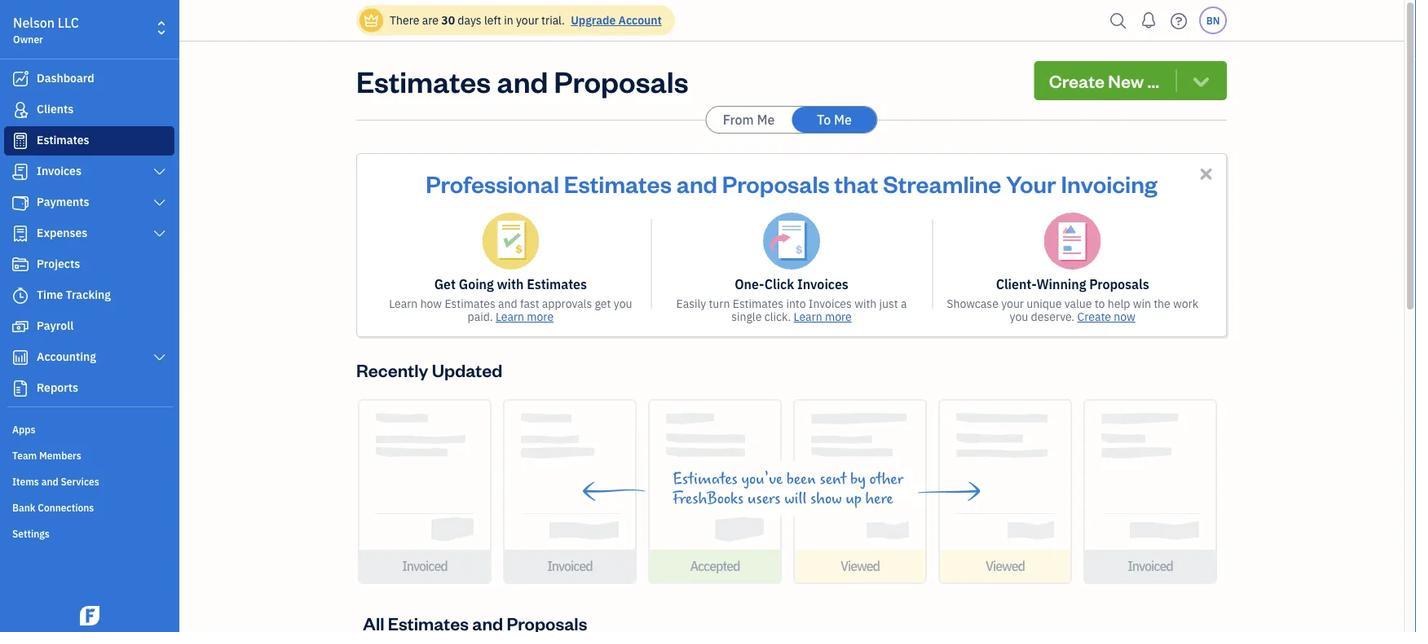 Task type: describe. For each thing, give the bounding box(es) containing it.
0 vertical spatial your
[[516, 13, 539, 28]]

learn how estimates and fast approvals get you paid.
[[389, 296, 632, 325]]

connections
[[38, 502, 94, 515]]

bank connections link
[[4, 495, 175, 519]]

client-winning proposals
[[996, 276, 1150, 293]]

2 viewed from the left
[[986, 558, 1025, 575]]

left
[[484, 13, 501, 28]]

create new … button
[[1035, 61, 1227, 100]]

estimates inside main element
[[37, 133, 89, 148]]

showcase
[[947, 296, 999, 312]]

users
[[748, 490, 781, 508]]

from
[[723, 111, 754, 128]]

streamline
[[883, 168, 1002, 199]]

clients link
[[4, 95, 175, 125]]

main element
[[0, 0, 220, 633]]

items and services
[[12, 475, 99, 488]]

professional
[[426, 168, 559, 199]]

are
[[422, 13, 439, 28]]

will
[[785, 490, 807, 508]]

trial.
[[542, 13, 565, 28]]

days
[[458, 13, 482, 28]]

estimates and proposals
[[356, 61, 689, 100]]

account
[[619, 13, 662, 28]]

get going with estimates
[[434, 276, 587, 293]]

and inside main element
[[41, 475, 58, 488]]

the
[[1154, 296, 1171, 312]]

1 invoiced from the left
[[402, 558, 448, 575]]

settings link
[[4, 521, 175, 546]]

from me link
[[707, 107, 791, 133]]

notifications image
[[1136, 4, 1162, 37]]

payroll
[[37, 318, 74, 334]]

work
[[1174, 296, 1199, 312]]

other
[[870, 471, 904, 488]]

estimates inside the "estimates you've been sent by other freshbooks users will show up here"
[[673, 471, 738, 488]]

money image
[[11, 319, 30, 335]]

payments
[[37, 195, 89, 210]]

chevron large down image for expenses
[[152, 228, 167, 241]]

chevron large down image for payments
[[152, 197, 167, 210]]

estimates link
[[4, 126, 175, 156]]

unique
[[1027, 296, 1062, 312]]

estimates inside learn how estimates and fast approvals get you paid.
[[445, 296, 496, 312]]

your
[[1006, 168, 1057, 199]]

go to help image
[[1166, 9, 1192, 33]]

professional estimates and proposals that streamline your invoicing
[[426, 168, 1158, 199]]

chevron large down image for accounting
[[152, 351, 167, 365]]

team members link
[[4, 443, 175, 467]]

create for create now
[[1078, 309, 1112, 325]]

been
[[787, 471, 816, 488]]

services
[[61, 475, 99, 488]]

win
[[1133, 296, 1151, 312]]

accounting link
[[4, 343, 175, 373]]

one-
[[735, 276, 765, 293]]

upgrade
[[571, 13, 616, 28]]

invoicing
[[1061, 168, 1158, 199]]

get going with estimates image
[[482, 213, 539, 270]]

team members
[[12, 449, 81, 462]]

single
[[732, 309, 762, 325]]

client-
[[996, 276, 1037, 293]]

owner
[[13, 33, 43, 46]]

that
[[835, 168, 879, 199]]

time tracking
[[37, 287, 111, 303]]

proposals for client-winning proposals
[[1090, 276, 1150, 293]]

accounting
[[37, 349, 96, 365]]

items
[[12, 475, 39, 488]]

members
[[39, 449, 81, 462]]

expenses link
[[4, 219, 175, 249]]

expense image
[[11, 226, 30, 242]]

winning
[[1037, 276, 1087, 293]]

how
[[420, 296, 442, 312]]

help
[[1108, 296, 1131, 312]]

upgrade account link
[[568, 13, 662, 28]]

projects
[[37, 256, 80, 272]]

there are 30 days left in your trial. upgrade account
[[390, 13, 662, 28]]

learn more for invoices
[[794, 309, 852, 325]]

bank connections
[[12, 502, 94, 515]]

dashboard link
[[4, 64, 175, 94]]

clients
[[37, 102, 74, 117]]

estimates inside easily turn estimates into invoices with just a single click.
[[733, 296, 784, 312]]

dashboard
[[37, 71, 94, 86]]

llc
[[58, 14, 79, 31]]

close image
[[1197, 165, 1216, 183]]

recently
[[356, 358, 428, 382]]

proposals for estimates and proposals
[[554, 61, 689, 100]]

learn inside learn how estimates and fast approvals get you paid.
[[389, 296, 418, 312]]

project image
[[11, 257, 30, 273]]

there
[[390, 13, 420, 28]]

you inside learn how estimates and fast approvals get you paid.
[[614, 296, 632, 312]]

…
[[1148, 69, 1160, 92]]

apps link
[[4, 417, 175, 441]]

nelson
[[13, 14, 55, 31]]

0 horizontal spatial with
[[497, 276, 524, 293]]

report image
[[11, 381, 30, 397]]



Task type: vqa. For each thing, say whether or not it's contained in the screenshot.


Task type: locate. For each thing, give the bounding box(es) containing it.
30
[[441, 13, 455, 28]]

0 horizontal spatial me
[[757, 111, 775, 128]]

estimates you've been sent by other freshbooks users will show up here
[[673, 471, 904, 508]]

1 vertical spatial create
[[1078, 309, 1112, 325]]

get
[[434, 276, 456, 293]]

1 horizontal spatial viewed
[[986, 558, 1025, 575]]

create inside create new … dropdown button
[[1049, 69, 1105, 92]]

in
[[504, 13, 513, 28]]

paid.
[[468, 309, 493, 325]]

timer image
[[11, 288, 30, 304]]

me for from me
[[757, 111, 775, 128]]

proposals up one-click invoices image
[[722, 168, 830, 199]]

1 horizontal spatial more
[[825, 309, 852, 325]]

bn
[[1207, 14, 1220, 27]]

learn for one-click invoices
[[794, 309, 823, 325]]

and inside learn how estimates and fast approvals get you paid.
[[498, 296, 518, 312]]

payroll link
[[4, 312, 175, 342]]

you down the client-
[[1010, 309, 1029, 325]]

1 horizontal spatial invoiced
[[547, 558, 593, 575]]

payment image
[[11, 195, 30, 211]]

show
[[811, 490, 842, 508]]

to
[[817, 111, 831, 128]]

client image
[[11, 102, 30, 118]]

create new …
[[1049, 69, 1160, 92]]

get
[[595, 296, 611, 312]]

1 horizontal spatial learn more
[[794, 309, 852, 325]]

team
[[12, 449, 37, 462]]

1 horizontal spatial your
[[1002, 296, 1024, 312]]

learn
[[389, 296, 418, 312], [496, 309, 524, 325], [794, 309, 823, 325]]

learn left how
[[389, 296, 418, 312]]

items and services link
[[4, 469, 175, 493]]

2 learn more from the left
[[794, 309, 852, 325]]

now
[[1114, 309, 1136, 325]]

you've
[[742, 471, 783, 488]]

you inside showcase your unique value to help win the work you deserve.
[[1010, 309, 1029, 325]]

2 horizontal spatial invoiced
[[1128, 558, 1173, 575]]

1 chevron large down image from the top
[[152, 166, 167, 179]]

0 horizontal spatial invoiced
[[402, 558, 448, 575]]

turn
[[709, 296, 730, 312]]

1 vertical spatial with
[[855, 296, 877, 312]]

time
[[37, 287, 63, 303]]

0 horizontal spatial learn
[[389, 296, 418, 312]]

click.
[[765, 309, 791, 325]]

proposals down upgrade account link
[[554, 61, 689, 100]]

client-winning proposals image
[[1044, 213, 1101, 270]]

3 chevron large down image from the top
[[152, 228, 167, 241]]

3 invoiced from the left
[[1128, 558, 1173, 575]]

1 horizontal spatial learn
[[496, 309, 524, 325]]

learn more down the get going with estimates on the top left of the page
[[496, 309, 554, 325]]

deserve.
[[1031, 309, 1075, 325]]

0 vertical spatial create
[[1049, 69, 1105, 92]]

estimate image
[[11, 133, 30, 149]]

learn for get going with estimates
[[496, 309, 524, 325]]

apps
[[12, 423, 35, 436]]

invoices inside easily turn estimates into invoices with just a single click.
[[809, 296, 852, 312]]

you right get
[[614, 296, 632, 312]]

projects link
[[4, 250, 175, 280]]

0 horizontal spatial you
[[614, 296, 632, 312]]

invoices up "payments"
[[37, 164, 81, 179]]

more for invoices
[[825, 309, 852, 325]]

reports link
[[4, 374, 175, 404]]

learn right click.
[[794, 309, 823, 325]]

me right to
[[834, 111, 852, 128]]

with inside easily turn estimates into invoices with just a single click.
[[855, 296, 877, 312]]

1 horizontal spatial proposals
[[722, 168, 830, 199]]

freshbooks image
[[77, 607, 103, 626]]

into
[[786, 296, 806, 312]]

crown image
[[363, 12, 380, 29]]

me for to me
[[834, 111, 852, 128]]

invoices link
[[4, 157, 175, 187]]

search image
[[1106, 9, 1132, 33]]

chevron large down image inside accounting link
[[152, 351, 167, 365]]

more right into
[[825, 309, 852, 325]]

2 more from the left
[[825, 309, 852, 325]]

invoices up into
[[798, 276, 849, 293]]

0 horizontal spatial your
[[516, 13, 539, 28]]

your inside showcase your unique value to help win the work you deserve.
[[1002, 296, 1024, 312]]

updated
[[432, 358, 503, 382]]

recently updated
[[356, 358, 503, 382]]

chevron large down image for invoices
[[152, 166, 167, 179]]

your
[[516, 13, 539, 28], [1002, 296, 1024, 312]]

learn more down one-click invoices
[[794, 309, 852, 325]]

your down the client-
[[1002, 296, 1024, 312]]

2 vertical spatial invoices
[[809, 296, 852, 312]]

with left the just
[[855, 296, 877, 312]]

here
[[866, 490, 893, 508]]

one-click invoices
[[735, 276, 849, 293]]

chevron large down image down invoices link
[[152, 197, 167, 210]]

chevron large down image down estimates link
[[152, 166, 167, 179]]

settings
[[12, 528, 50, 541]]

chevron large down image inside invoices link
[[152, 166, 167, 179]]

1 horizontal spatial with
[[855, 296, 877, 312]]

0 horizontal spatial learn more
[[496, 309, 554, 325]]

more down the get going with estimates on the top left of the page
[[527, 309, 554, 325]]

by
[[851, 471, 866, 488]]

1 viewed from the left
[[841, 558, 880, 575]]

create now
[[1078, 309, 1136, 325]]

time tracking link
[[4, 281, 175, 311]]

freshbooks
[[673, 490, 744, 508]]

1 horizontal spatial you
[[1010, 309, 1029, 325]]

learn more
[[496, 309, 554, 325], [794, 309, 852, 325]]

easily turn estimates into invoices with just a single click.
[[677, 296, 907, 325]]

4 chevron large down image from the top
[[152, 351, 167, 365]]

1 vertical spatial your
[[1002, 296, 1024, 312]]

create
[[1049, 69, 1105, 92], [1078, 309, 1112, 325]]

more for with
[[527, 309, 554, 325]]

chevron large down image up reports link
[[152, 351, 167, 365]]

your right in
[[516, 13, 539, 28]]

0 vertical spatial proposals
[[554, 61, 689, 100]]

to
[[1095, 296, 1105, 312]]

2 invoiced from the left
[[547, 558, 593, 575]]

0 horizontal spatial viewed
[[841, 558, 880, 575]]

2 me from the left
[[834, 111, 852, 128]]

0 horizontal spatial more
[[527, 309, 554, 325]]

estimates
[[356, 61, 491, 100], [37, 133, 89, 148], [564, 168, 672, 199], [527, 276, 587, 293], [445, 296, 496, 312], [733, 296, 784, 312], [673, 471, 738, 488]]

invoices
[[37, 164, 81, 179], [798, 276, 849, 293], [809, 296, 852, 312]]

new
[[1109, 69, 1144, 92]]

me right from on the top right
[[757, 111, 775, 128]]

1 more from the left
[[527, 309, 554, 325]]

chevron large down image inside payments link
[[152, 197, 167, 210]]

with
[[497, 276, 524, 293], [855, 296, 877, 312]]

one-click invoices image
[[763, 213, 820, 270]]

0 horizontal spatial proposals
[[554, 61, 689, 100]]

nelson llc owner
[[13, 14, 79, 46]]

to me link
[[792, 107, 877, 133]]

dashboard image
[[11, 71, 30, 87]]

me
[[757, 111, 775, 128], [834, 111, 852, 128]]

create for create new …
[[1049, 69, 1105, 92]]

with up learn how estimates and fast approvals get you paid. at left
[[497, 276, 524, 293]]

you
[[614, 296, 632, 312], [1010, 309, 1029, 325]]

payments link
[[4, 188, 175, 218]]

invoice image
[[11, 164, 30, 180]]

up
[[846, 490, 862, 508]]

invoiced
[[402, 558, 448, 575], [547, 558, 593, 575], [1128, 558, 1173, 575]]

going
[[459, 276, 494, 293]]

just
[[880, 296, 898, 312]]

invoices inside main element
[[37, 164, 81, 179]]

reports
[[37, 380, 78, 396]]

bn button
[[1200, 7, 1227, 34]]

1 me from the left
[[757, 111, 775, 128]]

2 horizontal spatial proposals
[[1090, 276, 1150, 293]]

1 vertical spatial invoices
[[798, 276, 849, 293]]

chevron large down image up projects "link"
[[152, 228, 167, 241]]

click
[[765, 276, 795, 293]]

1 horizontal spatial me
[[834, 111, 852, 128]]

0 vertical spatial invoices
[[37, 164, 81, 179]]

fast
[[520, 296, 540, 312]]

1 vertical spatial proposals
[[722, 168, 830, 199]]

chart image
[[11, 350, 30, 366]]

chevrondown image
[[1190, 69, 1213, 92]]

viewed
[[841, 558, 880, 575], [986, 558, 1025, 575]]

proposals up help
[[1090, 276, 1150, 293]]

proposals
[[554, 61, 689, 100], [722, 168, 830, 199], [1090, 276, 1150, 293]]

invoices right into
[[809, 296, 852, 312]]

value
[[1065, 296, 1092, 312]]

0 vertical spatial with
[[497, 276, 524, 293]]

showcase your unique value to help win the work you deserve.
[[947, 296, 1199, 325]]

easily
[[677, 296, 706, 312]]

expenses
[[37, 225, 87, 241]]

2 chevron large down image from the top
[[152, 197, 167, 210]]

learn right paid.
[[496, 309, 524, 325]]

sent
[[820, 471, 847, 488]]

2 vertical spatial proposals
[[1090, 276, 1150, 293]]

a
[[901, 296, 907, 312]]

approvals
[[542, 296, 592, 312]]

to me
[[817, 111, 852, 128]]

2 horizontal spatial learn
[[794, 309, 823, 325]]

1 learn more from the left
[[496, 309, 554, 325]]

chevron large down image
[[152, 166, 167, 179], [152, 197, 167, 210], [152, 228, 167, 241], [152, 351, 167, 365]]

learn more for with
[[496, 309, 554, 325]]

bank
[[12, 502, 35, 515]]



